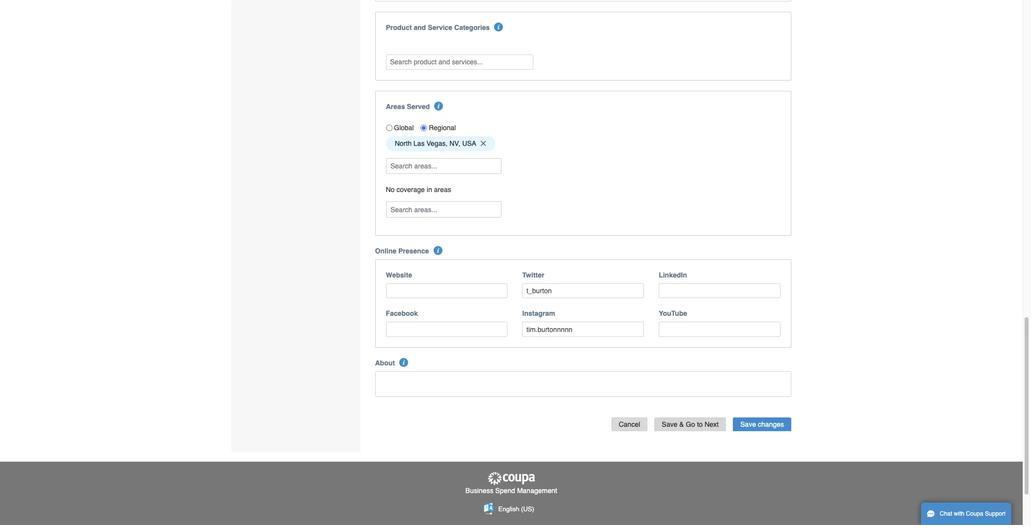 Task type: vqa. For each thing, say whether or not it's contained in the screenshot.
SOURCING in the right top of the page
no



Task type: describe. For each thing, give the bounding box(es) containing it.
support
[[986, 511, 1007, 518]]

english (us)
[[499, 506, 535, 513]]

chat with coupa support
[[941, 511, 1007, 518]]

product
[[386, 24, 412, 32]]

with
[[955, 511, 965, 518]]

service
[[428, 24, 453, 32]]

areas
[[434, 186, 452, 194]]

business
[[466, 487, 494, 495]]

save changes
[[741, 421, 785, 429]]

presence
[[399, 247, 429, 255]]

additional information image
[[435, 102, 444, 110]]

in
[[427, 186, 432, 194]]

cancel link
[[612, 418, 648, 432]]

and
[[414, 24, 426, 32]]

twitter
[[523, 271, 545, 279]]

save changes button
[[734, 418, 792, 432]]

coverage
[[397, 186, 425, 194]]

product and service categories
[[386, 24, 490, 32]]

Website text field
[[386, 284, 508, 299]]

website
[[386, 271, 412, 279]]

additional information image for online presence
[[434, 246, 443, 255]]

additional information image for about
[[400, 358, 409, 367]]

go
[[687, 421, 696, 429]]

areas
[[386, 103, 405, 110]]

instagram
[[523, 310, 556, 318]]

chat
[[941, 511, 953, 518]]

youtube
[[659, 310, 688, 318]]

to
[[698, 421, 703, 429]]

online presence
[[375, 247, 429, 255]]

north
[[395, 140, 412, 148]]

Twitter text field
[[523, 284, 645, 299]]

(us)
[[522, 506, 535, 513]]

Search areas... text field
[[387, 159, 501, 174]]

LinkedIn text field
[[659, 284, 781, 299]]

About text field
[[375, 372, 792, 397]]

next
[[705, 421, 719, 429]]

spend
[[496, 487, 516, 495]]

categories
[[455, 24, 490, 32]]

linkedin
[[659, 271, 688, 279]]

cancel
[[619, 421, 641, 429]]

Instagram text field
[[523, 322, 645, 337]]



Task type: locate. For each thing, give the bounding box(es) containing it.
1 vertical spatial additional information image
[[434, 246, 443, 255]]

north las vegas, nv, usa
[[395, 140, 477, 148]]

vegas,
[[427, 140, 448, 148]]

coupa supplier portal image
[[487, 472, 536, 486]]

regional
[[429, 124, 456, 132]]

save & go to next button
[[655, 418, 727, 432]]

additional information image
[[495, 23, 504, 32], [434, 246, 443, 255], [400, 358, 409, 367]]

0 horizontal spatial save
[[662, 421, 678, 429]]

about
[[375, 359, 395, 367]]

no
[[386, 186, 395, 194]]

save left '&'
[[662, 421, 678, 429]]

&
[[680, 421, 685, 429]]

selected areas list box
[[383, 134, 785, 154]]

2 vertical spatial additional information image
[[400, 358, 409, 367]]

2 save from the left
[[741, 421, 757, 429]]

YouTube text field
[[659, 322, 781, 337]]

north las vegas, nv, usa option
[[386, 136, 495, 151]]

additional information image for product and service categories
[[495, 23, 504, 32]]

coupa
[[967, 511, 984, 518]]

changes
[[759, 421, 785, 429]]

Search areas... text field
[[387, 202, 501, 217]]

2 horizontal spatial additional information image
[[495, 23, 504, 32]]

english
[[499, 506, 520, 513]]

save inside 'button'
[[741, 421, 757, 429]]

management
[[518, 487, 558, 495]]

areas served
[[386, 103, 430, 110]]

Search product and services... field
[[386, 55, 534, 70]]

chat with coupa support button
[[922, 503, 1012, 526]]

online
[[375, 247, 397, 255]]

save left changes
[[741, 421, 757, 429]]

Facebook text field
[[386, 322, 508, 337]]

save inside button
[[662, 421, 678, 429]]

usa
[[463, 140, 477, 148]]

no coverage in areas
[[386, 186, 452, 194]]

additional information image right presence
[[434, 246, 443, 255]]

1 horizontal spatial additional information image
[[434, 246, 443, 255]]

additional information image right categories
[[495, 23, 504, 32]]

save
[[662, 421, 678, 429], [741, 421, 757, 429]]

facebook
[[386, 310, 418, 318]]

save for save & go to next
[[662, 421, 678, 429]]

additional information image right about
[[400, 358, 409, 367]]

save & go to next
[[662, 421, 719, 429]]

None radio
[[386, 125, 393, 131]]

served
[[407, 103, 430, 110]]

global
[[394, 124, 414, 132]]

business spend management
[[466, 487, 558, 495]]

las
[[414, 140, 425, 148]]

None radio
[[421, 125, 427, 131]]

0 horizontal spatial additional information image
[[400, 358, 409, 367]]

0 vertical spatial additional information image
[[495, 23, 504, 32]]

save for save changes
[[741, 421, 757, 429]]

nv,
[[450, 140, 461, 148]]

1 horizontal spatial save
[[741, 421, 757, 429]]

1 save from the left
[[662, 421, 678, 429]]



